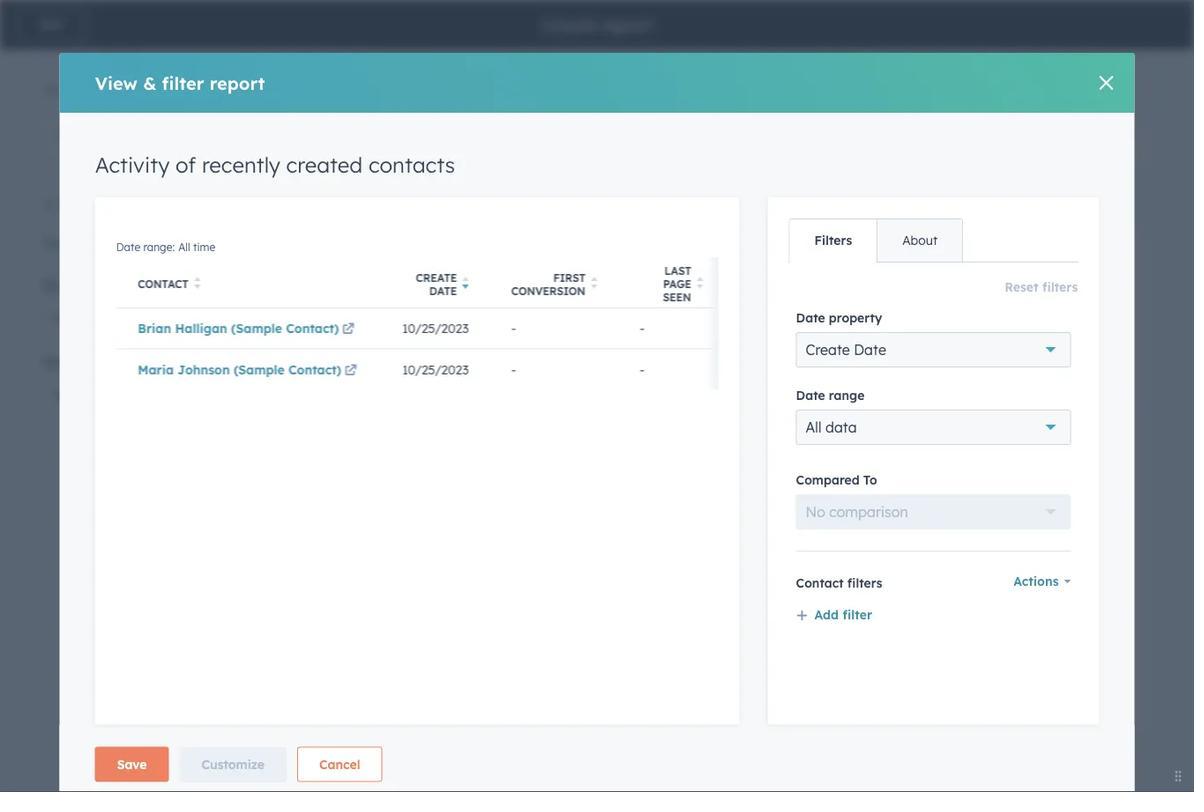 Task type: describe. For each thing, give the bounding box(es) containing it.
of right activity
[[469, 301, 483, 318]]

sources
[[76, 277, 122, 293]]

1 vertical spatial recently
[[437, 263, 508, 285]]

of inside dialog
[[176, 152, 196, 178]]

websites
[[495, 342, 541, 355]]

filters link
[[790, 220, 877, 262]]

filters
[[815, 233, 852, 248]]

stage
[[1005, 421, 1040, 434]]

date property
[[796, 310, 882, 326]]

1 vertical spatial last
[[881, 408, 908, 421]]

create date button
[[381, 258, 490, 308]]

contact for contact
[[137, 278, 188, 291]]

create date for create date popup button
[[806, 341, 886, 359]]

create inside button
[[415, 271, 457, 284]]

date range: all time
[[116, 241, 215, 254]]

select button for visualization
[[42, 377, 263, 412]]

none checkbox containing activity of recently created contacts
[[305, 227, 1152, 740]]

add filter button
[[796, 598, 1071, 638]]

who
[[548, 301, 576, 318]]

exit link
[[18, 7, 85, 42]]

contact for contact filters
[[796, 576, 844, 591]]

compared
[[796, 473, 860, 488]]

date inside popup button
[[854, 341, 886, 359]]

contact filters
[[796, 576, 882, 591]]

2 vertical spatial recently
[[580, 301, 632, 318]]

form?
[[720, 301, 759, 318]]

cancel
[[319, 757, 360, 773]]

the
[[390, 301, 412, 318]]

view
[[95, 72, 138, 94]]

press to sort. image for contact
[[193, 277, 200, 289]]

reset filters
[[1005, 280, 1078, 295]]

johnson
[[177, 362, 229, 378]]

data sources
[[42, 277, 122, 293]]

last page seen inside "button"
[[663, 265, 691, 304]]

filters for reset filters
[[1042, 280, 1078, 295]]

brian halligan (sample contact) link
[[137, 321, 357, 336]]

create reports from templates
[[305, 187, 574, 209]]

filter
[[62, 196, 94, 211]]

last page seen button
[[618, 258, 724, 308]]

contact button
[[116, 258, 381, 308]]

of up activity
[[414, 263, 432, 285]]

submitted
[[636, 301, 703, 318]]

first conversion inside button
[[511, 271, 585, 298]]

press to sort. element for first conversion
[[590, 277, 597, 292]]

1 horizontal spatial templates
[[486, 187, 574, 209]]

(sample for johnson
[[233, 362, 284, 378]]

create date for create date button
[[415, 271, 457, 298]]

brian halligan (sample contact)
[[137, 321, 339, 336]]

contacts
[[353, 342, 400, 355]]

select for visualization
[[52, 386, 92, 403]]

press to sort. element for contact
[[193, 277, 200, 292]]

data
[[825, 419, 857, 437]]

actions button
[[1014, 570, 1071, 594]]

0 horizontal spatial filter
[[162, 72, 204, 94]]

date for date range
[[796, 388, 825, 403]]

view & filter report
[[95, 72, 265, 94]]

maria johnson (sample contact)
[[137, 362, 341, 378]]

date for date property
[[796, 310, 825, 326]]

all for all data
[[806, 419, 822, 437]]

1 horizontal spatial first
[[740, 408, 772, 421]]

filters for clear filters
[[79, 235, 114, 250]]

brian
[[137, 321, 171, 336]]

lead
[[1005, 493, 1034, 508]]

clear
[[42, 235, 75, 250]]

first inside first conversion button
[[553, 271, 585, 284]]

time
[[193, 241, 215, 254]]

contact) for maria johnson (sample contact)
[[288, 362, 341, 378]]

filter templates
[[62, 196, 159, 211]]

of right 15
[[69, 81, 81, 97]]

1-15 of 125 results
[[42, 81, 145, 97]]

descending sort. press to sort ascending. image
[[462, 277, 468, 289]]

visualization
[[42, 355, 121, 370]]

a
[[707, 301, 716, 318]]

create inside page section element
[[541, 14, 597, 36]]

&
[[143, 72, 157, 94]]

tab list inside activity of recently created contacts dialog
[[789, 219, 963, 263]]

range
[[829, 388, 865, 403]]

contacts inside dialog
[[369, 152, 455, 178]]

conversion inside checkbox
[[740, 421, 814, 434]]

reset
[[1005, 280, 1039, 295]]

create reports from scratch
[[305, 78, 551, 101]]

link opens in a new window image for brian halligan (sample contact)
[[342, 324, 354, 336]]

1 horizontal spatial created
[[514, 263, 581, 285]]

date for date range: all time
[[116, 241, 140, 254]]

add
[[815, 608, 839, 623]]

opportunity
[[1005, 452, 1076, 467]]

all data button
[[796, 410, 1071, 445]]

create inside popup button
[[806, 341, 850, 359]]

save
[[117, 757, 147, 773]]

from for scratch
[[439, 78, 481, 101]]

actions
[[1014, 574, 1059, 590]]

report inside page section element
[[602, 14, 653, 36]]

halligan
[[175, 321, 227, 336]]

maria
[[137, 362, 173, 378]]



Task type: locate. For each thing, give the bounding box(es) containing it.
contact
[[137, 278, 188, 291], [796, 576, 844, 591]]

1 select from the top
[[52, 308, 92, 326]]

0 vertical spatial contact
[[137, 278, 188, 291]]

create report
[[541, 14, 653, 36]]

press to sort. element inside "last page seen" "button"
[[696, 277, 703, 292]]

property
[[829, 310, 882, 326]]

page section element
[[0, 0, 1194, 49]]

no comparison button
[[796, 495, 1071, 530]]

15
[[53, 81, 66, 97]]

first up the who
[[553, 271, 585, 284]]

link opens in a new window image for maria johnson (sample contact)
[[344, 365, 356, 378]]

report
[[602, 14, 653, 36], [210, 72, 265, 94]]

2 vertical spatial filters
[[847, 576, 882, 591]]

0 horizontal spatial templates
[[98, 196, 159, 211]]

filters up "add filter"
[[847, 576, 882, 591]]

0 horizontal spatial activity
[[95, 152, 170, 178]]

1 vertical spatial select button
[[42, 377, 263, 412]]

0 vertical spatial select
[[52, 308, 92, 326]]

10/25/2023 for maria johnson (sample contact)
[[402, 362, 468, 378]]

last up 'submitted'
[[664, 265, 691, 278]]

save button
[[95, 747, 169, 783]]

seen
[[663, 291, 691, 304], [881, 421, 910, 434]]

conversion
[[511, 284, 585, 298], [740, 421, 814, 434]]

seen inside "last page seen" "button"
[[663, 291, 691, 304]]

2 horizontal spatial recently
[[580, 301, 632, 318]]

-
[[511, 321, 516, 336], [639, 321, 644, 336], [511, 362, 516, 378], [639, 362, 644, 378], [740, 452, 745, 467], [881, 452, 886, 467], [740, 493, 745, 508], [881, 493, 886, 508]]

report inside activity of recently created contacts dialog
[[210, 72, 265, 94]]

results
[[107, 81, 145, 97]]

0 horizontal spatial conversion
[[511, 284, 585, 298]]

None checkbox
[[305, 115, 1152, 173], [305, 768, 1152, 793], [305, 115, 1152, 173], [305, 768, 1152, 793]]

from left scratch
[[439, 78, 481, 101]]

3 press to sort. image from the left
[[696, 277, 703, 289]]

1 horizontal spatial first conversion
[[740, 408, 814, 434]]

0 horizontal spatial last page seen
[[663, 265, 691, 304]]

3 press to sort. element from the left
[[696, 277, 703, 292]]

from up descending sort. press to sort ascending. image
[[439, 187, 481, 209]]

0 vertical spatial 10/25/2023
[[402, 321, 468, 336]]

0 horizontal spatial press to sort. image
[[193, 277, 200, 289]]

2 horizontal spatial contacts
[[586, 263, 662, 285]]

date left range:
[[116, 241, 140, 254]]

0 vertical spatial report
[[602, 14, 653, 36]]

2 horizontal spatial press to sort. image
[[696, 277, 703, 289]]

2 horizontal spatial press to sort. element
[[696, 277, 703, 292]]

first conversion button
[[490, 258, 618, 308]]

create date down date property
[[806, 341, 886, 359]]

customize
[[202, 757, 265, 773]]

0 vertical spatial last page seen
[[663, 265, 691, 304]]

page inside "last page seen" "button"
[[663, 278, 691, 291]]

1 vertical spatial select
[[52, 386, 92, 403]]

no
[[806, 504, 825, 521]]

create date inside popup button
[[806, 341, 886, 359]]

1 vertical spatial report
[[210, 72, 265, 94]]

created inside dialog
[[286, 152, 363, 178]]

1 horizontal spatial filters
[[847, 576, 882, 591]]

last page seen left a
[[663, 265, 691, 304]]

0 horizontal spatial press to sort. element
[[193, 277, 200, 292]]

0 vertical spatial seen
[[663, 291, 691, 304]]

contacts up create reports from templates
[[369, 152, 455, 178]]

0 horizontal spatial recently
[[202, 152, 280, 178]]

0 vertical spatial all
[[178, 241, 190, 254]]

data
[[42, 277, 72, 293]]

link opens in a new window image
[[342, 324, 354, 336], [342, 324, 354, 336], [344, 365, 356, 378]]

0 vertical spatial conversion
[[511, 284, 585, 298]]

all data
[[806, 419, 857, 437]]

seen left a
[[663, 291, 691, 304]]

Search search field
[[42, 117, 263, 153]]

page
[[663, 278, 691, 291], [911, 408, 939, 421]]

0 vertical spatial filter
[[162, 72, 204, 94]]

contact up add
[[796, 576, 844, 591]]

conversion inside button
[[511, 284, 585, 298]]

cancel button
[[297, 747, 382, 783]]

page down create date popup button
[[911, 408, 939, 421]]

all websites
[[478, 342, 541, 355]]

lifecycle stage
[[1005, 408, 1064, 434]]

1 press to sort. image from the left
[[193, 277, 200, 289]]

2 10/25/2023 from the top
[[402, 362, 468, 378]]

from
[[439, 78, 481, 101], [439, 187, 481, 209]]

press to sort. image up what's the activity of contacts who recently submitted a form?
[[590, 277, 597, 289]]

page up 'submitted'
[[663, 278, 691, 291]]

first conversion down date range at the right of the page
[[740, 408, 814, 434]]

recently
[[202, 152, 280, 178], [437, 263, 508, 285], [580, 301, 632, 318]]

2 select from the top
[[52, 386, 92, 403]]

all left websites
[[478, 342, 492, 355]]

maria johnson (sample contact) link
[[137, 362, 360, 378]]

first conversion up what's the activity of contacts who recently submitted a form?
[[511, 271, 585, 298]]

first left all data
[[740, 408, 772, 421]]

0 horizontal spatial first
[[553, 271, 585, 284]]

1 horizontal spatial all
[[478, 342, 492, 355]]

select button up maria
[[42, 299, 263, 335]]

date left property
[[796, 310, 825, 326]]

1 horizontal spatial press to sort. image
[[590, 277, 597, 289]]

0 vertical spatial contact)
[[285, 321, 339, 336]]

1 horizontal spatial conversion
[[740, 421, 814, 434]]

2 vertical spatial contacts
[[486, 301, 544, 318]]

1 vertical spatial contacts
[[586, 263, 662, 285]]

lifecycle
[[1005, 408, 1064, 421]]

1 horizontal spatial activity
[[341, 263, 409, 285]]

select
[[52, 308, 92, 326], [52, 386, 92, 403]]

1 vertical spatial filters
[[1042, 280, 1078, 295]]

no comparison
[[806, 504, 908, 521]]

2 horizontal spatial all
[[806, 419, 822, 437]]

activity up filter templates
[[95, 152, 170, 178]]

what's the activity of contacts who recently submitted a form?
[[341, 301, 759, 318]]

2 select button from the top
[[42, 377, 263, 412]]

reports for scratch
[[369, 78, 433, 101]]

all inside popup button
[[806, 419, 822, 437]]

1 vertical spatial (sample
[[233, 362, 284, 378]]

contacts up websites
[[486, 301, 544, 318]]

filter inside button
[[843, 608, 872, 623]]

0 horizontal spatial first conversion
[[511, 271, 585, 298]]

1 vertical spatial contact
[[796, 576, 844, 591]]

link opens in a new window image
[[344, 365, 356, 378]]

2 horizontal spatial filters
[[1042, 280, 1078, 295]]

contact)
[[285, 321, 339, 336], [288, 362, 341, 378]]

1 vertical spatial 10/25/2023
[[402, 362, 468, 378]]

1 vertical spatial first
[[740, 408, 772, 421]]

1 vertical spatial page
[[911, 408, 939, 421]]

date range
[[796, 388, 865, 403]]

all
[[178, 241, 190, 254], [478, 342, 492, 355], [806, 419, 822, 437]]

last
[[664, 265, 691, 278], [881, 408, 908, 421]]

(sample down brian halligan (sample contact) link
[[233, 362, 284, 378]]

range:
[[143, 241, 175, 254]]

exit
[[40, 17, 63, 32]]

1 horizontal spatial contacts
[[486, 301, 544, 318]]

seen right data
[[881, 421, 910, 434]]

tab list containing filters
[[789, 219, 963, 263]]

1 vertical spatial create date
[[806, 341, 886, 359]]

filters inside reset filters button
[[1042, 280, 1078, 295]]

None checkbox
[[305, 227, 1152, 740]]

page inside checkbox
[[911, 408, 939, 421]]

1 vertical spatial created
[[514, 263, 581, 285]]

to
[[863, 473, 877, 488]]

templates up first conversion button
[[486, 187, 574, 209]]

1 vertical spatial seen
[[881, 421, 910, 434]]

activity
[[416, 301, 465, 318]]

press to sort. image up 'submitted'
[[696, 277, 703, 289]]

2 from from the top
[[439, 187, 481, 209]]

press to sort. element
[[193, 277, 200, 292], [590, 277, 597, 292], [696, 277, 703, 292]]

0 vertical spatial select button
[[42, 299, 263, 335]]

about
[[902, 233, 938, 248]]

conversion up what's the activity of contacts who recently submitted a form?
[[511, 284, 585, 298]]

1 vertical spatial conversion
[[740, 421, 814, 434]]

create date up activity
[[415, 271, 457, 298]]

date inside button
[[429, 284, 457, 298]]

customize button
[[179, 747, 287, 783]]

0 vertical spatial created
[[286, 152, 363, 178]]

1 vertical spatial contact)
[[288, 362, 341, 378]]

create
[[541, 14, 597, 36], [305, 78, 364, 101], [305, 187, 364, 209], [415, 271, 457, 284], [806, 341, 850, 359]]

press to sort. image for last page seen
[[696, 277, 703, 289]]

last inside "last page seen" "button"
[[664, 265, 691, 278]]

1 press to sort. element from the left
[[193, 277, 200, 292]]

filter right &
[[162, 72, 204, 94]]

activity of recently created contacts dialog
[[60, 53, 1134, 793]]

about link
[[877, 220, 962, 262]]

press to sort. image for first conversion
[[590, 277, 597, 289]]

0 horizontal spatial contact
[[137, 278, 188, 291]]

date down property
[[854, 341, 886, 359]]

press to sort. image inside contact 'button'
[[193, 277, 200, 289]]

0 vertical spatial filters
[[79, 235, 114, 250]]

tab list
[[789, 219, 963, 263]]

all for all websites
[[478, 342, 492, 355]]

create date
[[415, 271, 457, 298], [806, 341, 886, 359]]

1 horizontal spatial contact
[[796, 576, 844, 591]]

1 vertical spatial last page seen
[[881, 408, 939, 434]]

0 vertical spatial reports
[[369, 78, 433, 101]]

press to sort. element up 'submitted'
[[696, 277, 703, 292]]

0 horizontal spatial all
[[178, 241, 190, 254]]

0 horizontal spatial seen
[[663, 291, 691, 304]]

contact down date range: all time
[[137, 278, 188, 291]]

1 from from the top
[[439, 78, 481, 101]]

filter
[[162, 72, 204, 94], [843, 608, 872, 623]]

last page seen
[[663, 265, 691, 304], [881, 408, 939, 434]]

select for data sources
[[52, 308, 92, 326]]

descending sort. press to sort ascending. element
[[462, 277, 468, 292]]

1 horizontal spatial last
[[881, 408, 908, 421]]

reports
[[369, 78, 433, 101], [369, 187, 433, 209]]

activity inside checkbox
[[341, 263, 409, 285]]

last page seen right data
[[881, 408, 939, 434]]

all left data
[[806, 419, 822, 437]]

(sample for halligan
[[231, 321, 282, 336]]

what's
[[341, 301, 386, 318]]

0 vertical spatial activity
[[95, 152, 170, 178]]

1 vertical spatial all
[[478, 342, 492, 355]]

10/25/2023 down activity
[[402, 321, 468, 336]]

2 vertical spatial all
[[806, 419, 822, 437]]

1 10/25/2023 from the top
[[402, 321, 468, 336]]

filters right clear
[[79, 235, 114, 250]]

select down visualization on the top left
[[52, 386, 92, 403]]

1 vertical spatial from
[[439, 187, 481, 209]]

first
[[553, 271, 585, 284], [740, 408, 772, 421]]

0 vertical spatial page
[[663, 278, 691, 291]]

125
[[84, 81, 104, 97]]

1-
[[42, 81, 53, 97]]

press to sort. image inside "last page seen" "button"
[[696, 277, 703, 289]]

0 vertical spatial (sample
[[231, 321, 282, 336]]

1 horizontal spatial last page seen
[[881, 408, 939, 434]]

reset filters button
[[1005, 277, 1078, 298]]

0 horizontal spatial report
[[210, 72, 265, 94]]

1 vertical spatial filter
[[843, 608, 872, 623]]

date
[[116, 241, 140, 254], [429, 284, 457, 298], [796, 310, 825, 326], [854, 341, 886, 359], [796, 388, 825, 403]]

1 reports from the top
[[369, 78, 433, 101]]

contact) for brian halligan (sample contact)
[[285, 321, 339, 336]]

all left time
[[178, 241, 190, 254]]

1 horizontal spatial seen
[[881, 421, 910, 434]]

clear filters
[[42, 235, 114, 250]]

from for templates
[[439, 187, 481, 209]]

2 press to sort. image from the left
[[590, 277, 597, 289]]

select button down the 'brian'
[[42, 377, 263, 412]]

0 horizontal spatial filters
[[79, 235, 114, 250]]

0 horizontal spatial create date
[[415, 271, 457, 298]]

10/25/2023 for brian halligan (sample contact)
[[402, 321, 468, 336]]

select button
[[42, 299, 263, 335], [42, 377, 263, 412]]

contacts up 'submitted'
[[586, 263, 662, 285]]

1 select button from the top
[[42, 299, 263, 335]]

create date button
[[796, 332, 1071, 368]]

filters inside clear filters button
[[79, 235, 114, 250]]

0 horizontal spatial last
[[664, 265, 691, 278]]

1 horizontal spatial filter
[[843, 608, 872, 623]]

0 horizontal spatial created
[[286, 152, 363, 178]]

recently inside dialog
[[202, 152, 280, 178]]

select button for data sources
[[42, 299, 263, 335]]

(sample up maria johnson (sample contact) link in the left top of the page
[[231, 321, 282, 336]]

scratch
[[486, 78, 551, 101]]

activity of recently created contacts inside checkbox
[[341, 263, 662, 285]]

filters for contact filters
[[847, 576, 882, 591]]

conversion down date range at the right of the page
[[740, 421, 814, 434]]

10/25/2023 down forms
[[402, 362, 468, 378]]

press to sort. image
[[193, 277, 200, 289], [590, 277, 597, 289], [696, 277, 703, 289]]

1 horizontal spatial create date
[[806, 341, 886, 359]]

1 horizontal spatial press to sort. element
[[590, 277, 597, 292]]

close image
[[1099, 76, 1113, 90]]

1 vertical spatial reports
[[369, 187, 433, 209]]

activity inside activity of recently created contacts dialog
[[95, 152, 170, 178]]

0 vertical spatial last
[[664, 265, 691, 278]]

0 vertical spatial first
[[553, 271, 585, 284]]

last right data
[[881, 408, 908, 421]]

clear filters button
[[42, 232, 114, 254]]

activity of recently created contacts inside dialog
[[95, 152, 455, 178]]

add filter
[[815, 608, 872, 623]]

press to sort. element down time
[[193, 277, 200, 292]]

2 reports from the top
[[369, 187, 433, 209]]

contact inside 'button'
[[137, 278, 188, 291]]

1 vertical spatial activity of recently created contacts
[[341, 263, 662, 285]]

0 vertical spatial contacts
[[369, 152, 455, 178]]

0 vertical spatial recently
[[202, 152, 280, 178]]

create date inside button
[[415, 271, 457, 298]]

press to sort. image inside first conversion button
[[590, 277, 597, 289]]

activity up what's
[[341, 263, 409, 285]]

last page seen inside checkbox
[[881, 408, 939, 434]]

compared to
[[796, 473, 877, 488]]

1 horizontal spatial recently
[[437, 263, 508, 285]]

(sample
[[231, 321, 282, 336], [233, 362, 284, 378]]

press to sort. image down time
[[193, 277, 200, 289]]

filter right add
[[843, 608, 872, 623]]

date up activity
[[429, 284, 457, 298]]

reports for templates
[[369, 187, 433, 209]]

first conversion
[[511, 271, 585, 298], [740, 408, 814, 434]]

select down data sources
[[52, 308, 92, 326]]

0 vertical spatial create date
[[415, 271, 457, 298]]

press to sort. element inside contact 'button'
[[193, 277, 200, 292]]

1 horizontal spatial report
[[602, 14, 653, 36]]

0 vertical spatial from
[[439, 78, 481, 101]]

0 vertical spatial activity of recently created contacts
[[95, 152, 455, 178]]

filters right "reset"
[[1042, 280, 1078, 295]]

of down view & filter report
[[176, 152, 196, 178]]

0 horizontal spatial contacts
[[369, 152, 455, 178]]

press to sort. element for last page seen
[[696, 277, 703, 292]]

1 vertical spatial first conversion
[[740, 408, 814, 434]]

forms
[[423, 342, 455, 355]]

press to sort. element up what's the activity of contacts who recently submitted a form?
[[590, 277, 597, 292]]

date left range
[[796, 388, 825, 403]]

link opens in a new window image inside maria johnson (sample contact) link
[[344, 365, 356, 378]]

press to sort. element inside first conversion button
[[590, 277, 597, 292]]

0 vertical spatial first conversion
[[511, 271, 585, 298]]

templates right filter
[[98, 196, 159, 211]]

1 horizontal spatial page
[[911, 408, 939, 421]]

2 press to sort. element from the left
[[590, 277, 597, 292]]

comparison
[[829, 504, 908, 521]]

0 horizontal spatial page
[[663, 278, 691, 291]]

1 vertical spatial activity
[[341, 263, 409, 285]]



Task type: vqa. For each thing, say whether or not it's contained in the screenshot.
on in Marketing Start with a dashboard of 9 reports that focus on your website performance. Also performance and contact activity.
no



